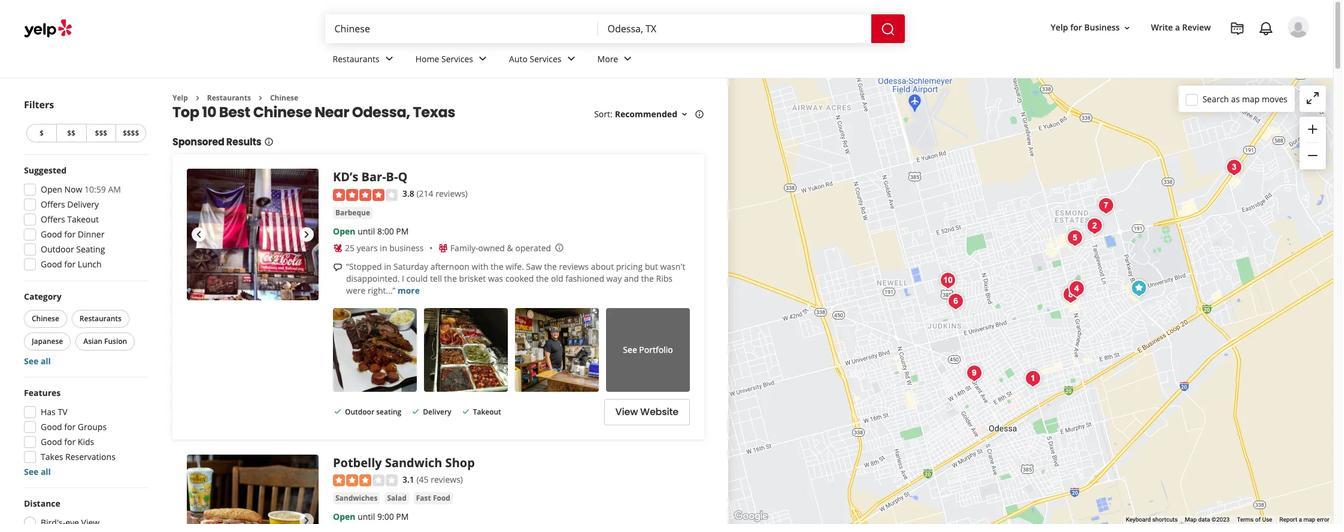 Task type: locate. For each thing, give the bounding box(es) containing it.
group containing suggested
[[20, 165, 149, 274]]

restaurants for the restaurants link to the top
[[333, 53, 380, 64]]

1 vertical spatial restaurants
[[207, 93, 251, 103]]

with
[[472, 261, 489, 273]]

16 chevron down v2 image
[[1123, 23, 1133, 33], [680, 110, 690, 119]]

view website link
[[604, 400, 690, 426]]

(45
[[417, 475, 429, 486]]

3.8 (214 reviews)
[[403, 188, 468, 200]]

next image for potbelly sandwich shop 'image'
[[300, 514, 314, 525]]

1 horizontal spatial 16 checkmark v2 image
[[411, 407, 421, 417]]

good up takes
[[41, 437, 62, 448]]

group containing category
[[22, 291, 149, 368]]

yelp for yelp link
[[173, 93, 188, 103]]

1 horizontal spatial none field
[[608, 22, 862, 35]]

restaurants inside "button"
[[80, 314, 122, 324]]

0 horizontal spatial 16 checkmark v2 image
[[333, 407, 343, 417]]

offers up offers takeout
[[41, 199, 65, 210]]

pm right 8:00
[[396, 226, 409, 237]]

map region
[[609, 0, 1343, 525]]

1 vertical spatial see all
[[24, 467, 51, 478]]

0 horizontal spatial map
[[1243, 93, 1260, 105]]

0 vertical spatial see
[[623, 344, 637, 356]]

restaurants right top
[[207, 93, 251, 103]]

$$ button
[[56, 124, 86, 143]]

2 good from the top
[[41, 259, 62, 270]]

see all down japanese button
[[24, 356, 51, 367]]

view website
[[616, 406, 679, 420]]

0 horizontal spatial none field
[[335, 22, 589, 35]]

offers for offers takeout
[[41, 214, 65, 225]]

1 horizontal spatial services
[[530, 53, 562, 64]]

0 horizontal spatial restaurants
[[80, 314, 122, 324]]

for down outdoor seating
[[64, 259, 76, 270]]

until for potbelly
[[358, 512, 375, 523]]

kung fu china express image
[[1083, 214, 1107, 238]]

0 vertical spatial see all button
[[24, 356, 51, 367]]

info icon image
[[555, 243, 565, 253], [555, 243, 565, 253]]

for left business
[[1071, 22, 1083, 33]]

until up years
[[358, 226, 375, 237]]

japanese button
[[24, 333, 71, 351]]

pm
[[396, 226, 409, 237], [396, 512, 409, 523]]

0 vertical spatial a
[[1176, 22, 1181, 33]]

family-
[[451, 243, 479, 254]]

1 see all from the top
[[24, 356, 51, 367]]

3.1 (45 reviews)
[[403, 475, 463, 486]]

map data ©2023
[[1186, 517, 1231, 524]]

restaurants button
[[72, 310, 129, 328]]

outdoor seating
[[41, 244, 105, 255]]

delivery left 16 checkmark v2 image
[[423, 408, 452, 418]]

china mex image
[[963, 362, 987, 386]]

search image
[[881, 22, 896, 36]]

1 horizontal spatial restaurants link
[[323, 43, 406, 78]]

google image
[[732, 509, 771, 525]]

1 vertical spatial slideshow element
[[187, 455, 319, 525]]

chinese inside chinese button
[[32, 314, 59, 324]]

recommended
[[615, 109, 678, 120]]

map right as
[[1243, 93, 1260, 105]]

group containing features
[[20, 388, 149, 479]]

takeout up dinner
[[67, 214, 99, 225]]

1 horizontal spatial 24 chevron down v2 image
[[564, 52, 579, 66]]

$$
[[67, 128, 75, 138]]

1 slideshow element from the top
[[187, 169, 319, 301]]

1 offers from the top
[[41, 199, 65, 210]]

good for good for groups
[[41, 422, 62, 433]]

0 horizontal spatial yelp
[[173, 93, 188, 103]]

fast food button
[[414, 493, 453, 505]]

yelp left business
[[1051, 22, 1069, 33]]

takes reservations
[[41, 452, 116, 463]]

open
[[41, 184, 62, 195], [333, 226, 356, 237], [333, 512, 356, 523]]

0 vertical spatial restaurants
[[333, 53, 380, 64]]

until for kd's
[[358, 226, 375, 237]]

fashioned
[[566, 273, 605, 285]]

home
[[416, 53, 440, 64]]

0 vertical spatial pm
[[396, 226, 409, 237]]

16 chevron down v2 image inside 'yelp for business' button
[[1123, 23, 1133, 33]]

1 horizontal spatial outdoor
[[345, 408, 375, 418]]

see for category
[[24, 356, 39, 367]]

2 until from the top
[[358, 512, 375, 523]]

reviews) right (214
[[436, 188, 468, 200]]

map
[[1186, 517, 1198, 524]]

pm right 9:00
[[396, 512, 409, 523]]

0 vertical spatial all
[[41, 356, 51, 367]]

16 chevron right v2 image right yelp link
[[193, 93, 202, 103]]

16 info v2 image
[[264, 137, 274, 147]]

2 vertical spatial see
[[24, 467, 39, 478]]

1 none field from the left
[[335, 22, 589, 35]]

yelp inside 'yelp for business' button
[[1051, 22, 1069, 33]]

notifications image
[[1260, 22, 1274, 36]]

filters
[[24, 98, 54, 111]]

3 good from the top
[[41, 422, 62, 433]]

2 horizontal spatial 24 chevron down v2 image
[[621, 52, 635, 66]]

for inside 'yelp for business' button
[[1071, 22, 1083, 33]]

1 16 chevron right v2 image from the left
[[193, 93, 202, 103]]

0 horizontal spatial 16 chevron right v2 image
[[193, 93, 202, 103]]

24 chevron down v2 image for more
[[621, 52, 635, 66]]

website
[[641, 406, 679, 420]]

for for dinner
[[64, 229, 76, 240]]

1 horizontal spatial a
[[1300, 517, 1303, 524]]

good down offers takeout
[[41, 229, 62, 240]]

see portfolio link
[[606, 309, 690, 392]]

Find text field
[[335, 22, 589, 35]]

china town buffet image
[[944, 290, 968, 314]]

0 vertical spatial until
[[358, 226, 375, 237]]

open down sandwiches link
[[333, 512, 356, 523]]

good down outdoor seating
[[41, 259, 62, 270]]

in
[[380, 243, 387, 254], [384, 261, 392, 273]]

see down japanese button
[[24, 356, 39, 367]]

buffet king image
[[1095, 194, 1119, 218]]

0 vertical spatial yelp
[[1051, 22, 1069, 33]]

for down offers takeout
[[64, 229, 76, 240]]

sponsored results
[[173, 136, 262, 149]]

shop
[[446, 455, 475, 472]]

16 checkmark v2 image left outdoor seating
[[333, 407, 343, 417]]

open down suggested
[[41, 184, 62, 195]]

1 vertical spatial 16 chevron down v2 image
[[680, 110, 690, 119]]

1 16 checkmark v2 image from the left
[[333, 407, 343, 417]]

zoom in image
[[1306, 122, 1321, 136]]

offers down offers delivery
[[41, 214, 65, 225]]

pm for bar-
[[396, 226, 409, 237]]

has tv
[[41, 407, 67, 418]]

sandwich
[[385, 455, 443, 472]]

2 next image from the top
[[300, 514, 314, 525]]

0 vertical spatial slideshow element
[[187, 169, 319, 301]]

services right auto
[[530, 53, 562, 64]]

recommended button
[[615, 109, 690, 120]]

user actions element
[[1042, 15, 1327, 89]]

offers
[[41, 199, 65, 210], [41, 214, 65, 225]]

1 horizontal spatial map
[[1304, 517, 1316, 524]]

open up '25'
[[333, 226, 356, 237]]

1 vertical spatial reviews)
[[431, 475, 463, 486]]

1 vertical spatial next image
[[300, 514, 314, 525]]

1 horizontal spatial 16 chevron down v2 image
[[1123, 23, 1133, 33]]

see all button down japanese button
[[24, 356, 51, 367]]

restaurants link up odessa, on the left top of page
[[323, 43, 406, 78]]

1 vertical spatial until
[[358, 512, 375, 523]]

see all
[[24, 356, 51, 367], [24, 467, 51, 478]]

good
[[41, 229, 62, 240], [41, 259, 62, 270], [41, 422, 62, 433], [41, 437, 62, 448]]

seating
[[76, 244, 105, 255]]

search
[[1203, 93, 1230, 105]]

the
[[491, 261, 504, 273], [544, 261, 557, 273], [444, 273, 457, 285], [536, 273, 549, 285], [642, 273, 654, 285]]

old
[[551, 273, 564, 285]]

2 24 chevron down v2 image from the left
[[564, 52, 579, 66]]

next image
[[300, 228, 314, 242], [300, 514, 314, 525]]

map left error
[[1304, 517, 1316, 524]]

16 checkmark v2 image right seating
[[411, 407, 421, 417]]

outdoor left seating
[[345, 408, 375, 418]]

1 24 chevron down v2 image from the left
[[382, 52, 397, 66]]

1 until from the top
[[358, 226, 375, 237]]

2 vertical spatial open
[[333, 512, 356, 523]]

delivery down open now 10:59 am
[[67, 199, 99, 210]]

1 horizontal spatial 16 chevron right v2 image
[[256, 93, 265, 103]]

outdoor for outdoor seating
[[345, 408, 375, 418]]

24 chevron down v2 image right more
[[621, 52, 635, 66]]

1 horizontal spatial restaurants
[[207, 93, 251, 103]]

2 see all from the top
[[24, 467, 51, 478]]

the down saw
[[536, 273, 549, 285]]

24 chevron down v2 image inside more link
[[621, 52, 635, 66]]

1 vertical spatial all
[[41, 467, 51, 478]]

0 vertical spatial reviews)
[[436, 188, 468, 200]]

16 checkmark v2 image
[[333, 407, 343, 417], [411, 407, 421, 417]]

suggested
[[24, 165, 67, 176]]

takes
[[41, 452, 63, 463]]

way
[[607, 273, 622, 285]]

previous image
[[192, 514, 206, 525]]

volcano image
[[1064, 226, 1088, 250]]

1 horizontal spatial delivery
[[423, 408, 452, 418]]

outdoor inside "group"
[[41, 244, 74, 255]]

use
[[1263, 517, 1273, 524]]

1 good from the top
[[41, 229, 62, 240]]

fusion
[[104, 337, 127, 347]]

group
[[1300, 117, 1327, 170], [20, 165, 149, 274], [22, 291, 149, 368], [20, 388, 149, 479]]

the up was at left
[[491, 261, 504, 273]]

0 horizontal spatial a
[[1176, 22, 1181, 33]]

1 pm from the top
[[396, 226, 409, 237]]

24 chevron down v2 image
[[382, 52, 397, 66], [564, 52, 579, 66], [621, 52, 635, 66]]

afternoon
[[431, 261, 470, 273]]

yelp left 10 on the top of the page
[[173, 93, 188, 103]]

1 vertical spatial yelp
[[173, 93, 188, 103]]

1 services from the left
[[442, 53, 473, 64]]

16 chevron right v2 image for chinese
[[256, 93, 265, 103]]

odessa,
[[352, 103, 410, 122]]

2 all from the top
[[41, 467, 51, 478]]

0 horizontal spatial outdoor
[[41, 244, 74, 255]]

review
[[1183, 22, 1212, 33]]

16 chevron down v2 image right business
[[1123, 23, 1133, 33]]

yelp
[[1051, 22, 1069, 33], [173, 93, 188, 103]]

all down japanese button
[[41, 356, 51, 367]]

2 services from the left
[[530, 53, 562, 64]]

all down takes
[[41, 467, 51, 478]]

slideshow element
[[187, 169, 319, 301], [187, 455, 319, 525]]

1 vertical spatial see
[[24, 356, 39, 367]]

for up good for kids
[[64, 422, 76, 433]]

2 16 chevron right v2 image from the left
[[256, 93, 265, 103]]

1 vertical spatial outdoor
[[345, 408, 375, 418]]

24 chevron down v2 image for auto services
[[564, 52, 579, 66]]

24 chevron down v2 image inside the restaurants link
[[382, 52, 397, 66]]

in right years
[[380, 243, 387, 254]]

kd's bar-b-q image
[[187, 169, 319, 301]]

best
[[219, 103, 250, 122]]

0 horizontal spatial 16 chevron down v2 image
[[680, 110, 690, 119]]

16 chevron down v2 image for recommended
[[680, 110, 690, 119]]

16 chevron down v2 image left 16 info v2 image
[[680, 110, 690, 119]]

2 none field from the left
[[608, 22, 862, 35]]

see all button down takes
[[24, 467, 51, 478]]

10:59
[[85, 184, 106, 195]]

None field
[[335, 22, 589, 35], [608, 22, 862, 35]]

4 good from the top
[[41, 437, 62, 448]]

none field the near
[[608, 22, 862, 35]]

business
[[1085, 22, 1121, 33]]

0 horizontal spatial delivery
[[67, 199, 99, 210]]

0 horizontal spatial services
[[442, 53, 473, 64]]

1 vertical spatial see all button
[[24, 467, 51, 478]]

services left 24 chevron down v2 image
[[442, 53, 473, 64]]

outdoor up good for lunch
[[41, 244, 74, 255]]

24 chevron down v2 image right auto services
[[564, 52, 579, 66]]

0 vertical spatial takeout
[[67, 214, 99, 225]]

1 next image from the top
[[300, 228, 314, 242]]

1 vertical spatial map
[[1304, 517, 1316, 524]]

see all button for features
[[24, 467, 51, 478]]

brisket
[[459, 273, 486, 285]]

family-owned & operated
[[451, 243, 551, 254]]

3.8
[[403, 188, 415, 200]]

reviews)
[[436, 188, 468, 200], [431, 475, 463, 486]]

open until 8:00 pm
[[333, 226, 409, 237]]

0 horizontal spatial restaurants link
[[207, 93, 251, 103]]

restaurants up asian fusion on the left
[[80, 314, 122, 324]]

keyboard
[[1127, 517, 1152, 524]]

1 see all button from the top
[[24, 356, 51, 367]]

potbelly sandwich shop
[[333, 455, 475, 472]]

good for lunch
[[41, 259, 102, 270]]

1 vertical spatial offers
[[41, 214, 65, 225]]

24 chevron down v2 image inside auto services link
[[564, 52, 579, 66]]

expand map image
[[1306, 91, 1321, 105]]

restaurants link right top
[[207, 93, 251, 103]]

in down 25 years in business on the left top
[[384, 261, 392, 273]]

0 vertical spatial map
[[1243, 93, 1260, 105]]

for
[[1071, 22, 1083, 33], [64, 229, 76, 240], [64, 259, 76, 270], [64, 422, 76, 433], [64, 437, 76, 448]]

good down has tv
[[41, 422, 62, 433]]

24 chevron down v2 image left home
[[382, 52, 397, 66]]

a right report
[[1300, 517, 1303, 524]]

2 horizontal spatial restaurants
[[333, 53, 380, 64]]

good for good for kids
[[41, 437, 62, 448]]

takeout inside "group"
[[67, 214, 99, 225]]

all
[[41, 356, 51, 367], [41, 467, 51, 478]]

pricing
[[616, 261, 643, 273]]

kd's bar-b-q
[[333, 169, 408, 185]]

2 offers from the top
[[41, 214, 65, 225]]

1 vertical spatial takeout
[[473, 408, 501, 418]]

sandwiches
[[336, 494, 378, 504]]

takeout right 16 checkmark v2 image
[[473, 408, 501, 418]]

restaurants inside business categories element
[[333, 53, 380, 64]]

16 chevron right v2 image for restaurants
[[193, 93, 202, 103]]

sandwiches link
[[333, 493, 380, 505]]

1 vertical spatial a
[[1300, 517, 1303, 524]]

0 vertical spatial offers
[[41, 199, 65, 210]]

2 see all button from the top
[[24, 467, 51, 478]]

1 vertical spatial pm
[[396, 512, 409, 523]]

outdoor seating
[[345, 408, 402, 418]]

see up distance
[[24, 467, 39, 478]]

0 vertical spatial see all
[[24, 356, 51, 367]]

offers for offers delivery
[[41, 199, 65, 210]]

wife.
[[506, 261, 524, 273]]

3 24 chevron down v2 image from the left
[[621, 52, 635, 66]]

None search field
[[325, 14, 908, 43]]

0 vertical spatial next image
[[300, 228, 314, 242]]

1 vertical spatial in
[[384, 261, 392, 273]]

2 vertical spatial restaurants
[[80, 314, 122, 324]]

salad
[[387, 494, 407, 504]]

see left portfolio
[[623, 344, 637, 356]]

16 chevron down v2 image inside recommended popup button
[[680, 110, 690, 119]]

top
[[173, 103, 199, 122]]

top 10 best chinese near odessa, texas
[[173, 103, 456, 122]]

restaurants up near
[[333, 53, 380, 64]]

reviews) up food
[[431, 475, 463, 486]]

kfc image
[[1128, 277, 1152, 301]]

fortune cookie image
[[937, 269, 961, 293]]

see all down takes
[[24, 467, 51, 478]]

distance option group
[[20, 499, 149, 525]]

1 all from the top
[[41, 356, 51, 367]]

until left 9:00
[[358, 512, 375, 523]]

see
[[623, 344, 637, 356], [24, 356, 39, 367], [24, 467, 39, 478]]

0 horizontal spatial 24 chevron down v2 image
[[382, 52, 397, 66]]

asian fusion
[[83, 337, 127, 347]]

business categories element
[[323, 43, 1310, 78]]

all for category
[[41, 356, 51, 367]]

16 chevron right v2 image left chinese link
[[256, 93, 265, 103]]

1 vertical spatial open
[[333, 226, 356, 237]]

sort:
[[595, 109, 613, 120]]

2 16 checkmark v2 image from the left
[[411, 407, 421, 417]]

0 vertical spatial 16 chevron down v2 image
[[1123, 23, 1133, 33]]

16 years in business v2 image
[[333, 244, 343, 253]]

16 checkmark v2 image
[[461, 407, 471, 417]]

the up old
[[544, 261, 557, 273]]

$$$$
[[123, 128, 139, 138]]

for down good for groups
[[64, 437, 76, 448]]

0 vertical spatial outdoor
[[41, 244, 74, 255]]

16 chevron right v2 image
[[193, 93, 202, 103], [256, 93, 265, 103]]

report a map error link
[[1280, 517, 1330, 524]]

a right write
[[1176, 22, 1181, 33]]

2 pm from the top
[[396, 512, 409, 523]]

1 horizontal spatial yelp
[[1051, 22, 1069, 33]]

0 horizontal spatial takeout
[[67, 214, 99, 225]]

auto
[[509, 53, 528, 64]]

auto services
[[509, 53, 562, 64]]

outdoor for outdoor seating
[[41, 244, 74, 255]]

restaurants for restaurants "button" at the bottom left of page
[[80, 314, 122, 324]]



Task type: describe. For each thing, give the bounding box(es) containing it.
previous image
[[192, 228, 206, 242]]

good for groups
[[41, 422, 107, 433]]

kd's bar-b-q link
[[333, 169, 408, 185]]

3.1
[[403, 475, 415, 486]]

bar-
[[362, 169, 386, 185]]

near
[[315, 103, 349, 122]]

good for good for lunch
[[41, 259, 62, 270]]

category
[[24, 291, 61, 303]]

good for kids
[[41, 437, 94, 448]]

&
[[507, 243, 513, 254]]

good for dinner
[[41, 229, 104, 240]]

shortcuts
[[1153, 517, 1179, 524]]

for for kids
[[64, 437, 76, 448]]

right…"
[[368, 285, 396, 297]]

see all for category
[[24, 356, 51, 367]]

reviews) for potbelly sandwich shop
[[431, 475, 463, 486]]

home services link
[[406, 43, 500, 78]]

25 years in business
[[345, 243, 424, 254]]

the down afternoon
[[444, 273, 457, 285]]

of
[[1256, 517, 1262, 524]]

24 chevron down v2 image for restaurants
[[382, 52, 397, 66]]

more
[[598, 53, 619, 64]]

16 family owned v2 image
[[439, 244, 448, 253]]

a for write
[[1176, 22, 1181, 33]]

report
[[1280, 517, 1298, 524]]

1 vertical spatial delivery
[[423, 408, 452, 418]]

©2023
[[1212, 517, 1231, 524]]

barbeque
[[336, 208, 370, 218]]

16 chevron down v2 image for yelp for business
[[1123, 23, 1133, 33]]

services for home services
[[442, 53, 473, 64]]

25
[[345, 243, 355, 254]]

pm for sandwich
[[396, 512, 409, 523]]

am
[[108, 184, 121, 195]]

none field find
[[335, 22, 589, 35]]

c c kitchen image
[[1022, 367, 1046, 391]]

brad k. image
[[1288, 16, 1310, 38]]

about
[[591, 261, 614, 273]]

yelp for yelp for business
[[1051, 22, 1069, 33]]

barbeque link
[[333, 207, 373, 219]]

0 vertical spatial delivery
[[67, 199, 99, 210]]

fast
[[416, 494, 431, 504]]

keyboard shortcuts
[[1127, 517, 1179, 524]]

see all for features
[[24, 467, 51, 478]]

reviews) for kd's bar-b-q
[[436, 188, 468, 200]]

more link
[[588, 43, 645, 78]]

16 checkmark v2 image for outdoor seating
[[333, 407, 343, 417]]

wasn't
[[661, 261, 686, 273]]

chinese kitchen image
[[1060, 283, 1083, 307]]

yelp for business button
[[1047, 17, 1137, 39]]

cooked
[[506, 273, 534, 285]]

kd's
[[333, 169, 359, 185]]

terms
[[1238, 517, 1255, 524]]

fast food
[[416, 494, 451, 504]]

food
[[433, 494, 451, 504]]

1 vertical spatial restaurants link
[[207, 93, 251, 103]]

see portfolio
[[623, 344, 673, 356]]

has
[[41, 407, 56, 418]]

write a review
[[1152, 22, 1212, 33]]

q
[[398, 169, 408, 185]]

saturday
[[394, 261, 429, 273]]

$$$
[[95, 128, 107, 138]]

offers delivery
[[41, 199, 99, 210]]

$$$ button
[[86, 124, 116, 143]]

8:00
[[378, 226, 394, 237]]

distance
[[24, 499, 60, 510]]

good for good for dinner
[[41, 229, 62, 240]]

ribs
[[657, 273, 673, 285]]

next image for kd's bar-b-q image
[[300, 228, 314, 242]]

0 vertical spatial open
[[41, 184, 62, 195]]

see for features
[[24, 467, 39, 478]]

but
[[645, 261, 658, 273]]

map for moves
[[1243, 93, 1260, 105]]

(214
[[417, 188, 434, 200]]

0 vertical spatial in
[[380, 243, 387, 254]]

see all button for category
[[24, 356, 51, 367]]

16 info v2 image
[[695, 110, 705, 119]]

2 slideshow element from the top
[[187, 455, 319, 525]]

szechuan house image
[[1223, 156, 1247, 179]]

error
[[1318, 517, 1330, 524]]

in inside "stopped in saturday afternoon with the wife. saw the reviews about pricing but wasn't disappointed. i could tell the brisket was cooked the old fashioned way and the ribs were right…"
[[384, 261, 392, 273]]

portfolio
[[640, 344, 673, 356]]

potbelly sandwich shop image
[[187, 455, 319, 525]]

salad link
[[385, 493, 409, 505]]

all for features
[[41, 467, 51, 478]]

reservations
[[65, 452, 116, 463]]

seating
[[376, 408, 402, 418]]

tell
[[430, 273, 442, 285]]

zoom out image
[[1306, 149, 1321, 163]]

chinese link
[[270, 93, 299, 103]]

operated
[[516, 243, 551, 254]]

home services
[[416, 53, 473, 64]]

salad button
[[385, 493, 409, 505]]

open for kd's
[[333, 226, 356, 237]]

$$$$ button
[[116, 124, 146, 143]]

lunch
[[78, 259, 102, 270]]

for for lunch
[[64, 259, 76, 270]]

terms of use
[[1238, 517, 1273, 524]]

moves
[[1263, 93, 1288, 105]]

auto services link
[[500, 43, 588, 78]]

now
[[64, 184, 82, 195]]

texas
[[413, 103, 456, 122]]

16 checkmark v2 image for delivery
[[411, 407, 421, 417]]

$
[[40, 128, 44, 138]]

open for potbelly
[[333, 512, 356, 523]]

owned
[[479, 243, 505, 254]]

dinner
[[78, 229, 104, 240]]

projects image
[[1231, 22, 1245, 36]]

1 horizontal spatial takeout
[[473, 408, 501, 418]]

services for auto services
[[530, 53, 562, 64]]

3.8 star rating image
[[333, 189, 398, 201]]

24 chevron down v2 image
[[476, 52, 490, 66]]

i
[[402, 273, 404, 285]]

asian fusion button
[[76, 333, 135, 351]]

japanese
[[32, 337, 63, 347]]

as
[[1232, 93, 1241, 105]]

0 vertical spatial restaurants link
[[323, 43, 406, 78]]

tv
[[58, 407, 67, 418]]

3.1 star rating image
[[333, 475, 398, 487]]

a for report
[[1300, 517, 1303, 524]]

16 speech v2 image
[[333, 263, 343, 272]]

map for error
[[1304, 517, 1316, 524]]

Near text field
[[608, 22, 862, 35]]

potbelly
[[333, 455, 382, 472]]

write a review link
[[1147, 17, 1217, 39]]

fun noodle bar image
[[1065, 277, 1089, 301]]

$ button
[[26, 124, 56, 143]]

the down the but
[[642, 273, 654, 285]]

years
[[357, 243, 378, 254]]

for for business
[[1071, 22, 1083, 33]]

open now 10:59 am
[[41, 184, 121, 195]]

for for groups
[[64, 422, 76, 433]]



Task type: vqa. For each thing, say whether or not it's contained in the screenshot.
Arts & Entertainment
no



